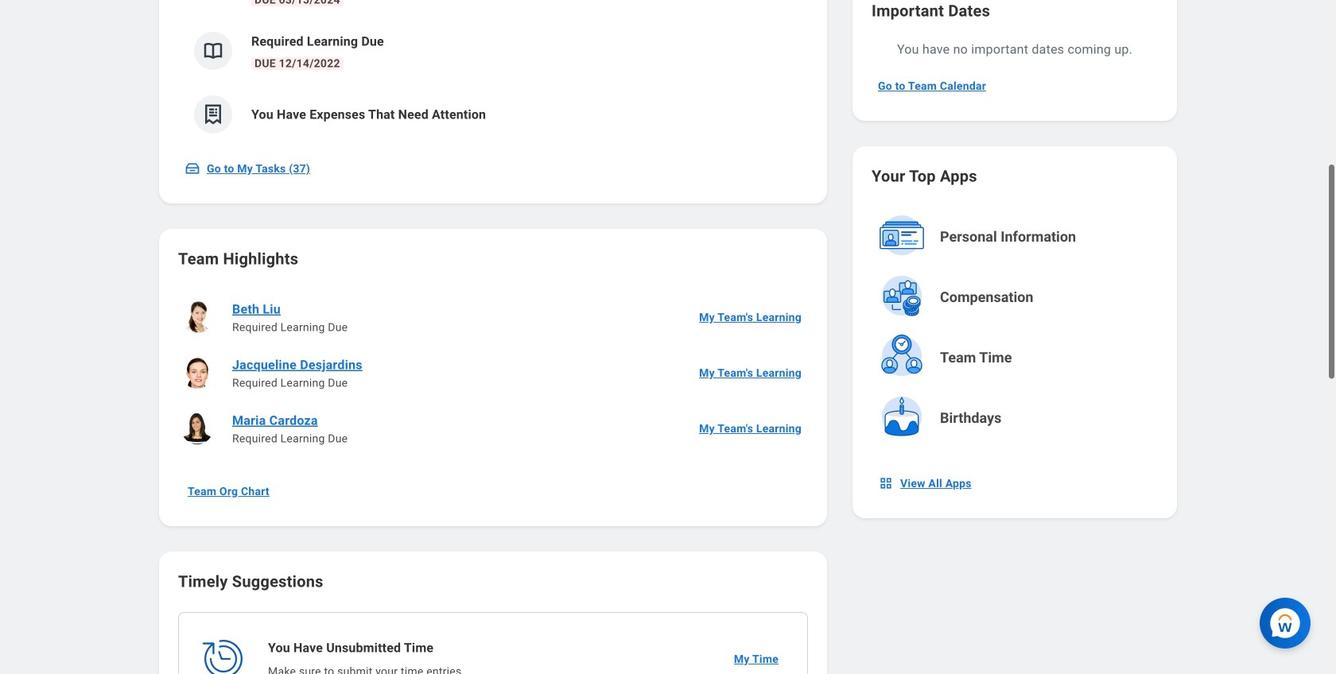 Task type: locate. For each thing, give the bounding box(es) containing it.
nbox image
[[879, 476, 894, 492]]

0 vertical spatial list
[[178, 0, 809, 146]]

inbox image
[[185, 161, 201, 177]]

1 vertical spatial list
[[178, 290, 809, 457]]

1 list from the top
[[178, 0, 809, 146]]

dashboard expenses image
[[201, 103, 225, 127]]

list
[[178, 0, 809, 146], [178, 290, 809, 457]]

2 list from the top
[[178, 290, 809, 457]]



Task type: describe. For each thing, give the bounding box(es) containing it.
book open image
[[201, 39, 225, 63]]



Task type: vqa. For each thing, say whether or not it's contained in the screenshot.
1st list from the top
yes



